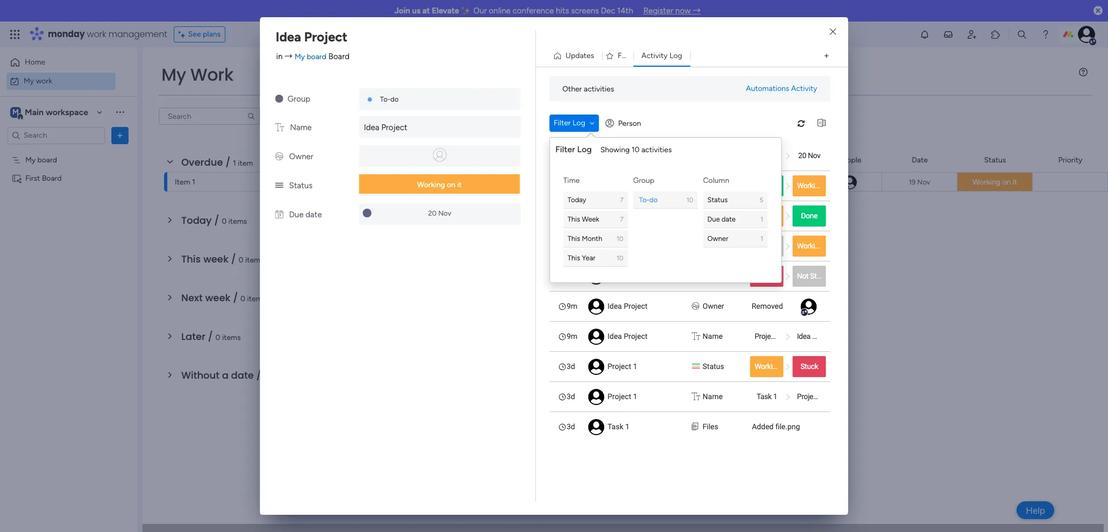 Task type: vqa. For each thing, say whether or not it's contained in the screenshot.
the Enable associated with Enable Now!
no



Task type: locate. For each thing, give the bounding box(es) containing it.
activities right other
[[584, 84, 614, 93]]

7 down first board 'link'
[[620, 196, 624, 204]]

0 vertical spatial work
[[87, 28, 106, 40]]

dapulse text column image
[[275, 123, 284, 132], [692, 331, 700, 342], [692, 391, 700, 402]]

0 vertical spatial filter
[[554, 118, 571, 128]]

removed
[[752, 302, 783, 310]]

to-do up customize
[[380, 95, 399, 103]]

week for next
[[205, 291, 231, 305]]

home button
[[6, 54, 116, 71]]

my down "search in workspace" field
[[25, 155, 36, 164]]

today down item 1
[[181, 214, 212, 227]]

v2 sun image
[[275, 94, 283, 104]]

1 horizontal spatial board
[[328, 51, 350, 61]]

board down showing 10 activities
[[633, 178, 652, 187]]

None search field
[[159, 108, 260, 125]]

option
[[0, 150, 137, 152]]

filter
[[554, 118, 571, 128], [556, 144, 575, 154]]

board down my board
[[42, 174, 62, 183]]

automations activity
[[746, 84, 818, 93]]

files button
[[602, 47, 634, 65]]

0 horizontal spatial 20
[[428, 209, 437, 217]]

0 vertical spatial nov
[[808, 151, 821, 160]]

3d for name
[[567, 392, 575, 401]]

1 vertical spatial 7
[[620, 215, 624, 223]]

0 vertical spatial to-
[[380, 95, 391, 103]]

filter left angle down icon
[[554, 118, 571, 128]]

0 vertical spatial task 1
[[757, 392, 778, 401]]

board right my board link
[[328, 51, 350, 61]]

owner
[[289, 152, 313, 161], [708, 234, 729, 243], [703, 302, 724, 310]]

7 for this week
[[620, 215, 624, 223]]

0 horizontal spatial board
[[42, 174, 62, 183]]

us
[[412, 6, 421, 16]]

jacob simon image
[[1078, 26, 1096, 43]]

10 right month
[[617, 235, 624, 242]]

my left work
[[161, 62, 186, 87]]

1 7 from the top
[[620, 196, 624, 204]]

2 7 from the top
[[620, 215, 624, 223]]

first down showing
[[616, 178, 631, 187]]

0 vertical spatial name
[[290, 123, 312, 132]]

without a date / 0 items
[[181, 369, 289, 382]]

this up next
[[181, 252, 201, 266]]

activity
[[642, 51, 668, 60], [791, 84, 818, 93]]

10 down first board 'link'
[[687, 196, 694, 204]]

due
[[289, 210, 304, 220], [708, 215, 720, 223]]

items inside the 'this week / 0 items'
[[245, 256, 264, 265]]

8m up this week
[[567, 181, 578, 190]]

this left "week"
[[568, 215, 581, 223]]

week right next
[[205, 291, 231, 305]]

8m
[[567, 151, 578, 160], [567, 181, 578, 190], [567, 211, 578, 220], [567, 242, 578, 250]]

group right v2 sun icon
[[288, 94, 310, 104]]

1 vertical spatial task
[[608, 422, 624, 431]]

0 horizontal spatial due date
[[289, 210, 322, 220]]

dapulse text column image down v2 sun icon
[[275, 123, 284, 132]]

0 horizontal spatial first board
[[25, 174, 62, 183]]

3 3d from the top
[[567, 422, 575, 431]]

a
[[222, 369, 229, 382]]

activity right files button
[[642, 51, 668, 60]]

1 vertical spatial today
[[181, 214, 212, 227]]

0 horizontal spatial files
[[618, 51, 633, 60]]

week down today / 0 items
[[203, 252, 229, 266]]

automations activity button
[[742, 80, 822, 97]]

2 vertical spatial name
[[703, 392, 723, 401]]

0 vertical spatial activities
[[584, 84, 614, 93]]

2 horizontal spatial board
[[633, 178, 652, 187]]

files
[[618, 51, 633, 60], [703, 422, 719, 431]]

8m left "week"
[[567, 211, 578, 220]]

m
[[12, 107, 19, 116]]

2 vertical spatial dapulse text column image
[[692, 391, 700, 402]]

0 inside the 'this week / 0 items'
[[239, 256, 243, 265]]

filter log inside filter log button
[[554, 118, 585, 128]]

3d for status
[[567, 362, 575, 371]]

1 vertical spatial work
[[36, 76, 52, 85]]

1 3d from the top
[[567, 362, 575, 371]]

1 vertical spatial 3d
[[567, 392, 575, 401]]

8m up time
[[567, 151, 578, 160]]

items inside today / 0 items
[[228, 217, 247, 226]]

0 up the 'this week / 0 items'
[[222, 217, 227, 226]]

see
[[188, 30, 201, 39]]

0 right "a" on the bottom of page
[[264, 372, 269, 381]]

stuck
[[758, 272, 776, 280], [801, 362, 818, 371]]

2 8m from the top
[[567, 181, 578, 190]]

0 vertical spatial 3d
[[567, 362, 575, 371]]

do
[[391, 95, 399, 103], [650, 196, 658, 204]]

/
[[226, 156, 231, 169], [214, 214, 219, 227], [231, 252, 236, 266], [233, 291, 238, 305], [208, 330, 213, 343], [256, 369, 261, 382]]

0 horizontal spatial to-do
[[380, 95, 399, 103]]

without
[[181, 369, 220, 382]]

1 horizontal spatial stuck
[[801, 362, 818, 371]]

1 vertical spatial not
[[797, 272, 809, 280]]

1 vertical spatial 9m
[[567, 332, 578, 341]]

0 vertical spatial today
[[568, 196, 587, 204]]

group down showing 10 activities
[[634, 176, 655, 185]]

register
[[644, 6, 674, 16]]

7 right "week"
[[620, 215, 624, 223]]

work inside button
[[36, 76, 52, 85]]

1 9m from the top
[[567, 302, 578, 310]]

project 1
[[755, 332, 783, 341], [608, 362, 638, 371], [608, 392, 638, 401], [797, 392, 825, 401]]

now
[[676, 6, 691, 16]]

1 horizontal spatial list box
[[550, 140, 838, 442]]

owner for v2 multiple person column icon
[[289, 152, 313, 161]]

2 vertical spatial log
[[577, 144, 592, 154]]

0
[[222, 217, 227, 226], [239, 256, 243, 265], [241, 294, 245, 303], [216, 333, 220, 342], [264, 372, 269, 381]]

list box containing 8m
[[550, 140, 838, 442]]

10 for to-do
[[687, 196, 694, 204]]

this for week
[[181, 252, 201, 266]]

files right v2 file column icon
[[703, 422, 719, 431]]

1 vertical spatial started
[[810, 272, 833, 280]]

1 horizontal spatial board
[[307, 52, 326, 61]]

board down "search in workspace" field
[[37, 155, 57, 164]]

due down the column at the top right of the page
[[708, 215, 720, 223]]

activities up first board 'link'
[[642, 145, 672, 154]]

7 for today
[[620, 196, 624, 204]]

due date
[[289, 210, 322, 220], [708, 215, 736, 223]]

my for my work
[[24, 76, 34, 85]]

1 horizontal spatial 20 nov
[[798, 151, 821, 160]]

owner inside list box
[[703, 302, 724, 310]]

0 vertical spatial files
[[618, 51, 633, 60]]

10 right the 'year'
[[617, 254, 624, 262]]

due date right dapulse date column icon
[[289, 210, 322, 220]]

0 horizontal spatial list box
[[0, 149, 137, 333]]

0 vertical spatial stuck
[[758, 272, 776, 280]]

board inside in → my board board
[[307, 52, 326, 61]]

1 vertical spatial to-
[[639, 196, 650, 204]]

management
[[109, 28, 167, 40]]

1 vertical spatial filter
[[556, 144, 575, 154]]

activity up refresh icon
[[791, 84, 818, 93]]

8m up this year
[[567, 242, 578, 250]]

dec
[[601, 6, 615, 16]]

0 horizontal spatial do
[[391, 95, 399, 103]]

log down angle down icon
[[577, 144, 592, 154]]

board inside list box
[[42, 174, 62, 183]]

work
[[87, 28, 106, 40], [36, 76, 52, 85]]

files left activity log
[[618, 51, 633, 60]]

added
[[752, 422, 774, 431]]

started
[[768, 242, 791, 250], [810, 272, 833, 280]]

this for year
[[568, 254, 581, 262]]

1
[[233, 159, 236, 168], [192, 178, 195, 187], [761, 215, 764, 223], [761, 235, 764, 242], [779, 332, 783, 341], [633, 362, 638, 371], [633, 392, 638, 401], [774, 392, 778, 401], [821, 392, 825, 401], [625, 422, 630, 431]]

1 vertical spatial files
[[703, 422, 719, 431]]

1 horizontal spatial do
[[650, 196, 658, 204]]

1 vertical spatial not started
[[797, 272, 833, 280]]

priority
[[1059, 155, 1083, 164]]

home
[[25, 58, 45, 67]]

showing 10 activities
[[601, 145, 672, 154]]

→ right now
[[693, 6, 701, 16]]

0 up next week / 0 items
[[239, 256, 243, 265]]

idea project dialog
[[0, 0, 1108, 532]]

0 vertical spatial group
[[288, 94, 310, 104]]

activities
[[584, 84, 614, 93], [642, 145, 672, 154]]

apps image
[[991, 29, 1001, 40]]

person button
[[601, 115, 648, 132]]

0 vertical spatial activity
[[642, 51, 668, 60]]

working on it
[[973, 178, 1018, 187], [417, 180, 462, 189], [797, 181, 838, 190], [755, 211, 796, 220], [797, 242, 838, 250], [755, 362, 796, 371]]

1 horizontal spatial not started
[[797, 272, 833, 280]]

1 vertical spatial activity
[[791, 84, 818, 93]]

0 horizontal spatial task 1
[[608, 422, 630, 431]]

9m for owner
[[567, 302, 578, 310]]

main
[[25, 107, 44, 117]]

working
[[973, 178, 1001, 187], [417, 180, 445, 189], [797, 181, 823, 190], [755, 211, 781, 220], [797, 242, 823, 250], [755, 362, 781, 371]]

Search in workspace field
[[23, 129, 90, 142]]

idea project
[[276, 29, 348, 45], [364, 123, 407, 132], [608, 151, 648, 160], [608, 181, 648, 190], [608, 211, 648, 220], [608, 242, 648, 250], [608, 302, 648, 310], [608, 332, 648, 341], [797, 332, 835, 341]]

1 horizontal spatial work
[[87, 28, 106, 40]]

0 vertical spatial log
[[670, 51, 682, 60]]

select product image
[[10, 29, 20, 40]]

1 vertical spatial group
[[634, 176, 655, 185]]

dapulse text column image up v2 file column icon
[[692, 391, 700, 402]]

/ right "a" on the bottom of page
[[256, 369, 261, 382]]

today inside idea project dialog
[[568, 196, 587, 204]]

group
[[288, 94, 310, 104], [634, 176, 655, 185]]

to- down first board 'link'
[[639, 196, 650, 204]]

do down first board 'link'
[[650, 196, 658, 204]]

1 horizontal spatial to-
[[639, 196, 650, 204]]

0 inside next week / 0 items
[[241, 294, 245, 303]]

1 horizontal spatial to-do
[[639, 196, 658, 204]]

later
[[181, 330, 206, 343]]

export to excel image
[[813, 119, 831, 127]]

2 9m from the top
[[567, 332, 578, 341]]

1 horizontal spatial first board
[[616, 178, 652, 187]]

today down time
[[568, 196, 587, 204]]

this
[[568, 215, 581, 223], [568, 234, 581, 243], [181, 252, 201, 266], [568, 254, 581, 262]]

filter down filter log button
[[556, 144, 575, 154]]

this left the 'year'
[[568, 254, 581, 262]]

next week / 0 items
[[181, 291, 266, 305]]

help image
[[1041, 29, 1051, 40]]

19
[[909, 178, 916, 186]]

0 horizontal spatial started
[[768, 242, 791, 250]]

screens
[[571, 6, 599, 16]]

0 right later
[[216, 333, 220, 342]]

my down 'home'
[[24, 76, 34, 85]]

this left month
[[568, 234, 581, 243]]

0 horizontal spatial to-
[[380, 95, 391, 103]]

log left angle down icon
[[573, 118, 585, 128]]

register now →
[[644, 6, 701, 16]]

due right dapulse date column icon
[[289, 210, 304, 220]]

date down the column at the top right of the page
[[722, 215, 736, 223]]

board
[[328, 51, 350, 61], [42, 174, 62, 183], [633, 178, 652, 187]]

my right in
[[295, 52, 305, 61]]

today for today
[[568, 196, 587, 204]]

1 horizontal spatial activity
[[791, 84, 818, 93]]

work right monday
[[87, 28, 106, 40]]

list box
[[550, 140, 838, 442], [0, 149, 137, 333]]

this year
[[568, 254, 596, 262]]

do up customize
[[391, 95, 399, 103]]

0 horizontal spatial stuck
[[758, 272, 776, 280]]

my
[[295, 52, 305, 61], [161, 62, 186, 87], [24, 76, 34, 85], [25, 155, 36, 164]]

2 vertical spatial owner
[[703, 302, 724, 310]]

1 vertical spatial nov
[[918, 178, 931, 186]]

0 vertical spatial week
[[203, 252, 229, 266]]

people
[[839, 155, 862, 164]]

monday
[[48, 28, 85, 40]]

filter log down filter log button
[[556, 144, 592, 154]]

9m
[[567, 302, 578, 310], [567, 332, 578, 341]]

0 horizontal spatial →
[[285, 51, 293, 61]]

items inside without a date / 0 items
[[271, 372, 289, 381]]

0 vertical spatial 9m
[[567, 302, 578, 310]]

my work
[[161, 62, 234, 87]]

2 vertical spatial 3d
[[567, 422, 575, 431]]

help button
[[1017, 501, 1055, 519]]

date right dapulse date column icon
[[306, 210, 322, 220]]

/ left "item"
[[226, 156, 231, 169]]

0 horizontal spatial not started
[[755, 242, 791, 250]]

1 vertical spatial stuck
[[801, 362, 818, 371]]

date right "a" on the bottom of page
[[231, 369, 254, 382]]

on
[[1003, 178, 1011, 187], [447, 180, 456, 189], [825, 181, 833, 190], [782, 211, 790, 220], [825, 242, 833, 250], [782, 362, 790, 371]]

1 horizontal spatial first
[[616, 178, 631, 187]]

nov inside list box
[[808, 151, 821, 160]]

dapulse text column image for 3d
[[692, 391, 700, 402]]

angle down image
[[590, 119, 595, 127]]

my inside button
[[24, 76, 34, 85]]

1 vertical spatial week
[[205, 291, 231, 305]]

date
[[912, 155, 928, 164]]

week
[[582, 215, 600, 223]]

automations
[[746, 84, 790, 93]]

3d for files
[[567, 422, 575, 431]]

1 vertical spatial 20 nov
[[428, 209, 451, 217]]

log down register now →
[[670, 51, 682, 60]]

0 inside later / 0 items
[[216, 333, 220, 342]]

work for monday
[[87, 28, 106, 40]]

items
[[228, 217, 247, 226], [245, 256, 264, 265], [247, 294, 266, 303], [222, 333, 241, 342], [271, 372, 289, 381]]

showing
[[601, 145, 630, 154]]

today
[[568, 196, 587, 204], [181, 214, 212, 227]]

my for my board
[[25, 155, 36, 164]]

week
[[203, 252, 229, 266], [205, 291, 231, 305]]

first right shareable board image
[[25, 174, 40, 183]]

/ up the 'this week / 0 items'
[[214, 214, 219, 227]]

to-do down first board 'link'
[[639, 196, 658, 204]]

1 horizontal spatial files
[[703, 422, 719, 431]]

activity inside button
[[642, 51, 668, 60]]

1 horizontal spatial not
[[797, 272, 809, 280]]

0 horizontal spatial work
[[36, 76, 52, 85]]

3d
[[567, 362, 575, 371], [567, 392, 575, 401], [567, 422, 575, 431]]

1 vertical spatial dapulse text column image
[[692, 331, 700, 342]]

name for 9m
[[703, 332, 723, 341]]

first board down my board
[[25, 174, 62, 183]]

dapulse text column image down v2 multiple person column image
[[692, 331, 700, 342]]

0 horizontal spatial activity
[[642, 51, 668, 60]]

→ right in
[[285, 51, 293, 61]]

7
[[620, 196, 624, 204], [620, 215, 624, 223]]

work down 'home'
[[36, 76, 52, 85]]

0 horizontal spatial today
[[181, 214, 212, 227]]

v2 file column image
[[692, 421, 698, 433]]

first
[[25, 174, 40, 183], [616, 178, 631, 187]]

0 inside today / 0 items
[[222, 217, 227, 226]]

board
[[307, 52, 326, 61], [37, 155, 57, 164]]

conference
[[513, 6, 554, 16]]

0 vertical spatial 7
[[620, 196, 624, 204]]

overdue
[[181, 156, 223, 169]]

0 horizontal spatial group
[[288, 94, 310, 104]]

first board
[[25, 174, 62, 183], [616, 178, 652, 187]]

0 down the 'this week / 0 items'
[[241, 294, 245, 303]]

1 vertical spatial name
[[703, 332, 723, 341]]

dapulse text column image for 9m
[[692, 331, 700, 342]]

0 horizontal spatial not
[[755, 242, 766, 250]]

2 3d from the top
[[567, 392, 575, 401]]

9m for name
[[567, 332, 578, 341]]

activity inside 'button'
[[791, 84, 818, 93]]

dapulse date column image
[[275, 210, 283, 220]]

to- up customize
[[380, 95, 391, 103]]

due date down the column at the top right of the page
[[708, 215, 736, 223]]

filter log left angle down icon
[[554, 118, 585, 128]]

board right in
[[307, 52, 326, 61]]

person
[[618, 119, 641, 128]]

first board down showing 10 activities
[[616, 178, 652, 187]]

this for week
[[568, 215, 581, 223]]



Task type: describe. For each thing, give the bounding box(es) containing it.
5
[[760, 196, 764, 204]]

workspace selection element
[[10, 106, 90, 120]]

1 vertical spatial owner
[[708, 234, 729, 243]]

/ down the 'this week / 0 items'
[[233, 291, 238, 305]]

this week / 0 items
[[181, 252, 264, 266]]

1 vertical spatial task 1
[[608, 422, 630, 431]]

v2 multiple person column image
[[275, 152, 283, 161]]

added file.png
[[752, 422, 800, 431]]

board inside first board 'link'
[[633, 178, 652, 187]]

work for my
[[36, 76, 52, 85]]

owner for v2 multiple person column image
[[703, 302, 724, 310]]

0 horizontal spatial 20 nov
[[428, 209, 451, 217]]

hits
[[556, 6, 569, 16]]

updates button
[[549, 47, 602, 65]]

1 horizontal spatial date
[[306, 210, 322, 220]]

at
[[423, 6, 430, 16]]

activity log button
[[634, 47, 690, 65]]

0 vertical spatial started
[[768, 242, 791, 250]]

add view image
[[825, 52, 829, 60]]

filter inside button
[[554, 118, 571, 128]]

1 vertical spatial filter log
[[556, 144, 592, 154]]

first board link
[[614, 173, 714, 192]]

0 horizontal spatial task
[[608, 422, 624, 431]]

0 vertical spatial do
[[391, 95, 399, 103]]

1 vertical spatial log
[[573, 118, 585, 128]]

item 1
[[175, 178, 195, 187]]

0 vertical spatial not
[[755, 242, 766, 250]]

overdue / 1 item
[[181, 156, 253, 169]]

updates
[[566, 51, 594, 60]]

v2 multiple person column image
[[692, 301, 700, 312]]

in
[[276, 51, 283, 61]]

customize button
[[343, 108, 401, 125]]

plans
[[203, 30, 221, 39]]

activity log
[[642, 51, 682, 60]]

invite members image
[[967, 29, 978, 40]]

refresh image
[[793, 119, 810, 127]]

join
[[394, 6, 410, 16]]

customize
[[360, 111, 397, 121]]

join us at elevate ✨ our online conference hits screens dec 14th
[[394, 6, 633, 16]]

list box containing my board
[[0, 149, 137, 333]]

name for 3d
[[703, 392, 723, 401]]

this for month
[[568, 234, 581, 243]]

1 horizontal spatial due
[[708, 215, 720, 223]]

close image
[[830, 28, 836, 36]]

0 horizontal spatial due
[[289, 210, 304, 220]]

board inside idea project dialog
[[328, 51, 350, 61]]

shareable board image
[[11, 173, 22, 183]]

main workspace
[[25, 107, 88, 117]]

my for my work
[[161, 62, 186, 87]]

0 horizontal spatial first
[[25, 174, 40, 183]]

this month
[[568, 234, 603, 243]]

this week
[[568, 215, 600, 223]]

10 for this year
[[617, 254, 624, 262]]

10 for this month
[[617, 235, 624, 242]]

✨
[[461, 6, 472, 16]]

0 vertical spatial task
[[757, 392, 772, 401]]

4 8m from the top
[[567, 242, 578, 250]]

Filter dashboard by text search field
[[159, 108, 260, 125]]

list box inside idea project dialog
[[550, 140, 838, 442]]

workspace
[[46, 107, 88, 117]]

help
[[1026, 505, 1045, 516]]

2 vertical spatial nov
[[438, 209, 451, 217]]

first inside 'link'
[[616, 178, 631, 187]]

v2 status image
[[275, 181, 283, 190]]

3 8m from the top
[[567, 211, 578, 220]]

1 horizontal spatial 20
[[798, 151, 806, 160]]

other
[[563, 84, 582, 93]]

next
[[181, 291, 203, 305]]

10 right showing
[[632, 145, 640, 154]]

0 vertical spatial not started
[[755, 242, 791, 250]]

today / 0 items
[[181, 214, 247, 227]]

0 vertical spatial dapulse text column image
[[275, 123, 284, 132]]

1 horizontal spatial group
[[634, 176, 655, 185]]

column
[[704, 176, 730, 185]]

inbox image
[[943, 29, 954, 40]]

work
[[190, 62, 234, 87]]

in → my board board
[[276, 51, 350, 61]]

14th
[[617, 6, 633, 16]]

items inside next week / 0 items
[[247, 294, 266, 303]]

items inside later / 0 items
[[222, 333, 241, 342]]

my inside in → my board board
[[295, 52, 305, 61]]

other activities
[[563, 84, 614, 93]]

1 vertical spatial to-do
[[639, 196, 658, 204]]

0 horizontal spatial date
[[231, 369, 254, 382]]

online
[[489, 6, 511, 16]]

0 vertical spatial 20 nov
[[798, 151, 821, 160]]

later / 0 items
[[181, 330, 241, 343]]

see plans button
[[174, 26, 226, 43]]

→ inside idea project dialog
[[285, 51, 293, 61]]

1 horizontal spatial activities
[[642, 145, 672, 154]]

file.png
[[776, 422, 800, 431]]

0 horizontal spatial activities
[[584, 84, 614, 93]]

item
[[238, 159, 253, 168]]

1 inside overdue / 1 item
[[233, 159, 236, 168]]

0 vertical spatial to-do
[[380, 95, 399, 103]]

week for this
[[203, 252, 229, 266]]

search everything image
[[1017, 29, 1028, 40]]

monday work management
[[48, 28, 167, 40]]

done
[[801, 211, 818, 220]]

item
[[175, 178, 190, 187]]

register now → link
[[644, 6, 701, 16]]

0 inside without a date / 0 items
[[264, 372, 269, 381]]

see plans
[[188, 30, 221, 39]]

2 horizontal spatial nov
[[918, 178, 931, 186]]

my board
[[25, 155, 57, 164]]

1 horizontal spatial due date
[[708, 215, 736, 223]]

my work button
[[6, 72, 116, 90]]

1 horizontal spatial →
[[693, 6, 701, 16]]

1 8m from the top
[[567, 151, 578, 160]]

files inside button
[[618, 51, 633, 60]]

year
[[582, 254, 596, 262]]

/ up next week / 0 items
[[231, 252, 236, 266]]

my work
[[24, 76, 52, 85]]

1 horizontal spatial task 1
[[757, 392, 778, 401]]

filter log button
[[550, 115, 599, 132]]

/ right later
[[208, 330, 213, 343]]

first board inside 'link'
[[616, 178, 652, 187]]

time
[[564, 176, 580, 185]]

notifications image
[[920, 29, 930, 40]]

elevate
[[432, 6, 459, 16]]

1 vertical spatial 20
[[428, 209, 437, 217]]

search image
[[247, 112, 256, 121]]

our
[[474, 6, 487, 16]]

1 vertical spatial do
[[650, 196, 658, 204]]

my board link
[[295, 52, 326, 61]]

19 nov
[[909, 178, 931, 186]]

board inside list box
[[37, 155, 57, 164]]

month
[[582, 234, 603, 243]]

workspace image
[[10, 106, 21, 118]]

today for today / 0 items
[[181, 214, 212, 227]]

2 horizontal spatial date
[[722, 215, 736, 223]]



